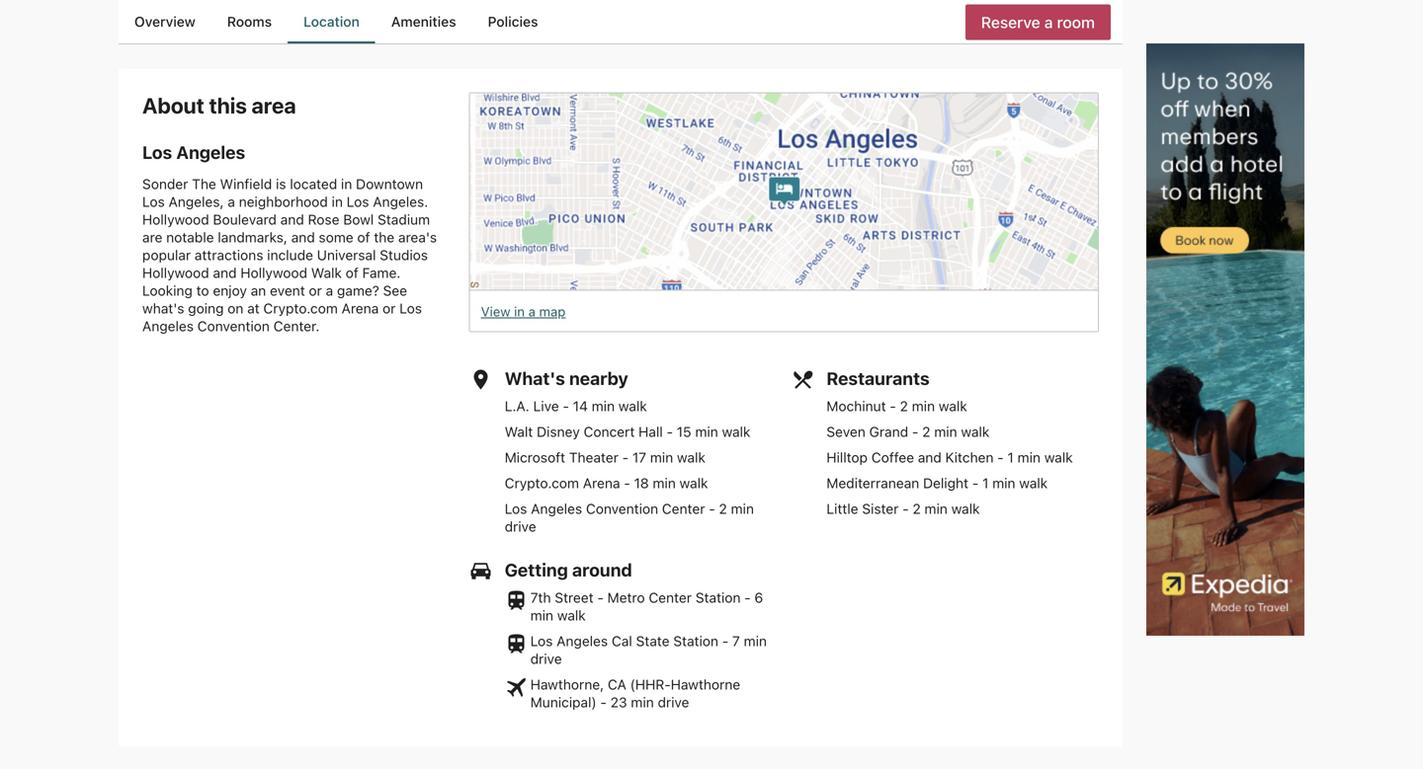 Task type: vqa. For each thing, say whether or not it's contained in the screenshot.
the leftmost or
yes



Task type: describe. For each thing, give the bounding box(es) containing it.
min inside los angeles cal state station - 7 min drive
[[744, 633, 767, 650]]

sonder the winfield is located in downtown los angeles, a neighborhood in los angeles. hollywood boulevard and rose bowl stadium are notable landmarks, and some of the area's popular attractions include universal studios hollywood and hollywood walk of fame. looking to enjoy an event or a game? see what's going on at crypto.com arena or los angeles convention center.
[[142, 176, 437, 334]]

17
[[632, 450, 646, 466]]

drive for hawthorne, ca (hhr-hawthorne municipal) - 23 min drive
[[658, 695, 689, 711]]

this
[[209, 92, 247, 118]]

hawthorne, ca (hhr-hawthorne municipal) - 23 min drive list item
[[505, 676, 777, 712]]

at
[[247, 300, 260, 317]]

convention inside list
[[586, 501, 658, 517]]

station inside los angeles cal state station - 7 min drive
[[673, 633, 718, 650]]

to
[[196, 283, 209, 299]]

los down see
[[399, 300, 422, 317]]

18
[[634, 475, 649, 492]]

hawthorne, ca (hhr-hawthorne municipal) - 23 min drive
[[530, 677, 740, 711]]

reserve a room
[[981, 13, 1095, 32]]

los angeles
[[142, 142, 245, 163]]

drive inside - 2 min drive
[[505, 519, 536, 535]]

attractions
[[195, 247, 263, 263]]

min inside 7th street - metro center station - 6 min walk
[[530, 608, 553, 624]]

the
[[192, 176, 216, 192]]

arena inside l.a. live - 14 min walk walt disney concert hall - 15 min walk microsoft theater - 17 min walk crypto.com arena - 18 min walk
[[583, 475, 620, 492]]

winfield
[[220, 176, 272, 192]]

grand
[[869, 424, 908, 440]]

downtown
[[356, 176, 423, 192]]

and inside restaurants mochinut - 2 min walk seven grand - 2 min walk hilltop coffee and kitchen - 1 min walk mediterranean delight - 1 min walk little sister - 2 min walk
[[918, 450, 942, 466]]

sonder
[[142, 176, 188, 192]]

is
[[276, 176, 286, 192]]

enjoy
[[213, 283, 247, 299]]

hawthorne
[[671, 677, 740, 693]]

convention inside sonder the winfield is located in downtown los angeles, a neighborhood in los angeles. hollywood boulevard and rose bowl stadium are notable landmarks, and some of the area's popular attractions include universal studios hollywood and hollywood walk of fame. looking to enjoy an event or a game? see what's going on at crypto.com arena or los angeles convention center.
[[197, 318, 270, 334]]

1 horizontal spatial a
[[326, 283, 333, 299]]

amenities
[[391, 13, 456, 30]]

coffee
[[871, 450, 914, 466]]

1 vertical spatial of
[[346, 265, 358, 281]]

some
[[319, 229, 353, 246]]

list for what's nearby
[[505, 398, 777, 536]]

street
[[555, 590, 594, 606]]

studios
[[380, 247, 428, 263]]

1 out of 10 element
[[130, 0, 430, 45]]

2 inside - 2 min drive
[[719, 501, 727, 517]]

location link
[[288, 0, 375, 43]]

nearby
[[569, 368, 628, 389]]

disney
[[537, 424, 580, 440]]

mediterranean
[[826, 475, 919, 492]]

1 horizontal spatial 1
[[1007, 450, 1014, 466]]

state
[[636, 633, 670, 650]]

angeles for los angeles
[[176, 142, 245, 163]]

1 horizontal spatial or
[[383, 300, 396, 317]]

cal
[[612, 633, 632, 650]]

los down the microsoft
[[505, 501, 527, 517]]

0 vertical spatial in
[[341, 176, 352, 192]]

neighborhood
[[239, 194, 328, 210]]

hollywood up looking
[[142, 265, 209, 281]]

municipal)
[[530, 695, 597, 711]]

list for restaurants
[[826, 398, 1073, 518]]

los angeles cal state station - 7 min drive
[[530, 633, 767, 667]]

(hhr-
[[630, 677, 671, 693]]

2 out of 10 element
[[441, 0, 741, 45]]

15
[[677, 424, 691, 440]]

event
[[270, 283, 305, 299]]

3 out of 10 element
[[752, 0, 1051, 45]]

ca
[[608, 677, 626, 693]]

area
[[252, 92, 296, 118]]

getting around
[[505, 560, 632, 581]]

a inside "button"
[[1044, 13, 1053, 32]]

and down the attractions
[[213, 265, 237, 281]]

delight
[[923, 475, 968, 492]]

- 2 min drive
[[505, 501, 754, 535]]

what's
[[142, 300, 184, 317]]

reserve a room button
[[965, 4, 1111, 40]]

looking
[[142, 283, 193, 299]]

policies link
[[472, 0, 554, 43]]

about
[[142, 92, 204, 118]]

restaurants
[[826, 368, 930, 389]]

angeles for los angeles cal state station - 7 min drive
[[557, 633, 608, 650]]

0 horizontal spatial a
[[228, 194, 235, 210]]

bowl
[[343, 211, 374, 228]]

- inside hawthorne, ca (hhr-hawthorne municipal) - 23 min drive
[[600, 695, 607, 711]]

universal
[[317, 247, 376, 263]]

walk
[[311, 265, 342, 281]]

crypto.com inside sonder the winfield is located in downtown los angeles, a neighborhood in los angeles. hollywood boulevard and rose bowl stadium are notable landmarks, and some of the area's popular attractions include universal studios hollywood and hollywood walk of fame. looking to enjoy an event or a game? see what's going on at crypto.com arena or los angeles convention center.
[[263, 300, 338, 317]]

about this area
[[142, 92, 296, 118]]

0 vertical spatial or
[[309, 283, 322, 299]]

mochinut
[[826, 398, 886, 415]]

angeles inside sonder the winfield is located in downtown los angeles, a neighborhood in los angeles. hollywood boulevard and rose bowl stadium are notable landmarks, and some of the area's popular attractions include universal studios hollywood and hollywood walk of fame. looking to enjoy an event or a game? see what's going on at crypto.com arena or los angeles convention center.
[[142, 318, 194, 334]]

seven
[[826, 424, 866, 440]]

7th
[[530, 590, 551, 606]]

stadium
[[378, 211, 430, 228]]

los up bowl
[[347, 194, 369, 210]]

around
[[572, 560, 632, 581]]

drive for los angeles cal state station - 7 min drive
[[530, 651, 562, 667]]

little
[[826, 501, 858, 517]]

hawthorne,
[[530, 677, 604, 693]]

overview link
[[119, 0, 211, 43]]

located
[[290, 176, 337, 192]]

rooms link
[[211, 0, 288, 43]]

list for getting around
[[505, 589, 777, 712]]

hollywood up notable
[[142, 211, 209, 228]]

l.a.
[[505, 398, 529, 415]]



Task type: locate. For each thing, give the bounding box(es) containing it.
1 vertical spatial station
[[673, 633, 718, 650]]

- inside - 2 min drive
[[709, 501, 715, 517]]

center right metro
[[649, 590, 692, 606]]

landmarks,
[[218, 229, 287, 246]]

restaurants mochinut - 2 min walk seven grand - 2 min walk hilltop coffee and kitchen - 1 min walk mediterranean delight - 1 min walk little sister - 2 min walk
[[826, 368, 1073, 517]]

walk
[[618, 398, 647, 415], [939, 398, 967, 415], [722, 424, 751, 440], [961, 424, 990, 440], [677, 450, 706, 466], [1044, 450, 1073, 466], [680, 475, 708, 492], [1019, 475, 1048, 492], [951, 501, 980, 517], [557, 608, 586, 624]]

rose
[[308, 211, 339, 228]]

1
[[1007, 450, 1014, 466], [982, 475, 989, 492]]

0 vertical spatial convention
[[197, 318, 270, 334]]

0 horizontal spatial convention
[[197, 318, 270, 334]]

crypto.com
[[263, 300, 338, 317], [505, 475, 579, 492]]

hall
[[639, 424, 663, 440]]

angeles
[[176, 142, 245, 163], [142, 318, 194, 334], [531, 501, 582, 517], [557, 633, 608, 650]]

list containing 7th street - metro center station - 6 min walk
[[505, 589, 777, 712]]

6
[[754, 590, 763, 606]]

include
[[267, 247, 313, 263]]

list
[[119, 0, 1123, 43], [505, 398, 777, 536], [826, 398, 1073, 518], [505, 589, 777, 712]]

walk inside 7th street - metro center station - 6 min walk
[[557, 608, 586, 624]]

1 horizontal spatial convention
[[586, 501, 658, 517]]

1 right kitchen
[[1007, 450, 1014, 466]]

a
[[1044, 13, 1053, 32], [228, 194, 235, 210], [326, 283, 333, 299]]

a down walk
[[326, 283, 333, 299]]

area's
[[398, 229, 437, 246]]

convention
[[197, 318, 270, 334], [586, 501, 658, 517]]

microsoft
[[505, 450, 565, 466]]

1 vertical spatial 1
[[982, 475, 989, 492]]

rooms
[[227, 13, 272, 30]]

station inside 7th street - metro center station - 6 min walk
[[695, 590, 741, 606]]

0 vertical spatial 1
[[1007, 450, 1014, 466]]

angeles up the
[[176, 142, 245, 163]]

min inside - 2 min drive
[[731, 501, 754, 517]]

center.
[[273, 318, 320, 334]]

hollywood
[[142, 211, 209, 228], [142, 265, 209, 281], [240, 265, 307, 281]]

4 out of 10 element
[[1063, 0, 1362, 45]]

convention down the "18"
[[586, 501, 658, 517]]

0 vertical spatial crypto.com
[[263, 300, 338, 317]]

1 horizontal spatial crypto.com
[[505, 475, 579, 492]]

angeles down the microsoft
[[531, 501, 582, 517]]

- inside los angeles cal state station - 7 min drive
[[722, 633, 729, 650]]

crypto.com up center. on the left of the page
[[263, 300, 338, 317]]

station left 7
[[673, 633, 718, 650]]

0 vertical spatial station
[[695, 590, 741, 606]]

metro
[[607, 590, 645, 606]]

and up delight
[[918, 450, 942, 466]]

2 horizontal spatial a
[[1044, 13, 1053, 32]]

drive up hawthorne, at the left
[[530, 651, 562, 667]]

0 vertical spatial a
[[1044, 13, 1053, 32]]

amenities link
[[375, 0, 472, 43]]

game?
[[337, 283, 379, 299]]

a up boulevard
[[228, 194, 235, 210]]

in up rose
[[332, 194, 343, 210]]

hollywood up event at top
[[240, 265, 307, 281]]

0 horizontal spatial 1
[[982, 475, 989, 492]]

what's nearby
[[505, 368, 628, 389]]

boulevard
[[213, 211, 277, 228]]

-
[[563, 398, 569, 415], [890, 398, 896, 415], [667, 424, 673, 440], [912, 424, 918, 440], [622, 450, 629, 466], [997, 450, 1004, 466], [624, 475, 630, 492], [972, 475, 979, 492], [709, 501, 715, 517], [902, 501, 909, 517], [597, 590, 604, 606], [744, 590, 751, 606], [722, 633, 729, 650], [600, 695, 607, 711]]

0 horizontal spatial or
[[309, 283, 322, 299]]

the
[[374, 229, 394, 246]]

1 vertical spatial crypto.com
[[505, 475, 579, 492]]

list containing mochinut - 2 min walk
[[826, 398, 1073, 518]]

los down 7th
[[530, 633, 553, 650]]

1 vertical spatial arena
[[583, 475, 620, 492]]

drive
[[505, 519, 536, 535], [530, 651, 562, 667], [658, 695, 689, 711]]

are
[[142, 229, 162, 246]]

angeles down the what's
[[142, 318, 194, 334]]

l.a. live - 14 min walk walt disney concert hall - 15 min walk microsoft theater - 17 min walk crypto.com arena - 18 min walk
[[505, 398, 751, 492]]

sister
[[862, 501, 899, 517]]

center down 15
[[662, 501, 705, 517]]

los down sonder at top left
[[142, 194, 165, 210]]

drive inside hawthorne, ca (hhr-hawthorne municipal) - 23 min drive
[[658, 695, 689, 711]]

an
[[251, 283, 266, 299]]

14
[[573, 398, 588, 415]]

reserve
[[981, 13, 1040, 32]]

drive inside los angeles cal state station - 7 min drive
[[530, 651, 562, 667]]

los up sonder at top left
[[142, 142, 172, 163]]

popular
[[142, 247, 191, 263]]

room
[[1057, 13, 1095, 32]]

convention down on at the top of page
[[197, 318, 270, 334]]

theater
[[569, 450, 619, 466]]

1 vertical spatial in
[[332, 194, 343, 210]]

live
[[533, 398, 559, 415]]

los
[[142, 142, 172, 163], [142, 194, 165, 210], [347, 194, 369, 210], [399, 300, 422, 317], [505, 501, 527, 517], [530, 633, 553, 650]]

7
[[732, 633, 740, 650]]

7th street - metro center station - 6 min walk
[[530, 590, 763, 624]]

overview
[[134, 13, 196, 30]]

drive up getting
[[505, 519, 536, 535]]

1 vertical spatial center
[[649, 590, 692, 606]]

arena up los angeles convention center
[[583, 475, 620, 492]]

angeles.
[[373, 194, 428, 210]]

0 vertical spatial of
[[357, 229, 370, 246]]

crypto.com inside l.a. live - 14 min walk walt disney concert hall - 15 min walk microsoft theater - 17 min walk crypto.com arena - 18 min walk
[[505, 475, 579, 492]]

location
[[304, 13, 360, 30]]

drive down (hhr-
[[658, 695, 689, 711]]

of down universal
[[346, 265, 358, 281]]

2 vertical spatial drive
[[658, 695, 689, 711]]

going
[[188, 300, 224, 317]]

los angeles cal state station - 7 min drive list item
[[505, 633, 777, 668]]

los angeles convention center
[[505, 501, 705, 517]]

min
[[592, 398, 615, 415], [912, 398, 935, 415], [695, 424, 718, 440], [934, 424, 957, 440], [650, 450, 673, 466], [1018, 450, 1041, 466], [653, 475, 676, 492], [992, 475, 1015, 492], [731, 501, 754, 517], [924, 501, 948, 517], [530, 608, 553, 624], [744, 633, 767, 650], [631, 695, 654, 711]]

1 vertical spatial or
[[383, 300, 396, 317]]

concert
[[584, 424, 635, 440]]

station left 6
[[695, 590, 741, 606]]

or down walk
[[309, 283, 322, 299]]

on
[[228, 300, 243, 317]]

angeles,
[[169, 194, 224, 210]]

0 horizontal spatial crypto.com
[[263, 300, 338, 317]]

1 horizontal spatial arena
[[583, 475, 620, 492]]

crypto.com down the microsoft
[[505, 475, 579, 492]]

hilltop
[[826, 450, 868, 466]]

and up the include
[[291, 229, 315, 246]]

or down see
[[383, 300, 396, 317]]

walt
[[505, 424, 533, 440]]

1 down kitchen
[[982, 475, 989, 492]]

getting
[[505, 560, 568, 581]]

center inside 7th street - metro center station - 6 min walk
[[649, 590, 692, 606]]

station
[[695, 590, 741, 606], [673, 633, 718, 650]]

min inside hawthorne, ca (hhr-hawthorne municipal) - 23 min drive
[[631, 695, 654, 711]]

1 vertical spatial convention
[[586, 501, 658, 517]]

list containing overview
[[119, 0, 1123, 43]]

0 vertical spatial drive
[[505, 519, 536, 535]]

los inside los angeles cal state station - 7 min drive
[[530, 633, 553, 650]]

policies
[[488, 13, 538, 30]]

in right located
[[341, 176, 352, 192]]

a left room in the top of the page
[[1044, 13, 1053, 32]]

see
[[383, 283, 407, 299]]

0 vertical spatial center
[[662, 501, 705, 517]]

angeles for los angeles convention center
[[531, 501, 582, 517]]

angeles left cal
[[557, 633, 608, 650]]

7th street - metro center station - 6 min walk list item
[[505, 589, 777, 625]]

1 vertical spatial a
[[228, 194, 235, 210]]

fame.
[[362, 265, 401, 281]]

kitchen
[[945, 450, 994, 466]]

of
[[357, 229, 370, 246], [346, 265, 358, 281]]

0 vertical spatial arena
[[342, 300, 379, 317]]

list containing l.a. live
[[505, 398, 777, 536]]

0 horizontal spatial arena
[[342, 300, 379, 317]]

of down bowl
[[357, 229, 370, 246]]

and down 'neighborhood'
[[280, 211, 304, 228]]

arena inside sonder the winfield is located in downtown los angeles, a neighborhood in los angeles. hollywood boulevard and rose bowl stadium are notable landmarks, and some of the area's popular attractions include universal studios hollywood and hollywood walk of fame. looking to enjoy an event or a game? see what's going on at crypto.com arena or los angeles convention center.
[[342, 300, 379, 317]]

or
[[309, 283, 322, 299], [383, 300, 396, 317]]

arena down 'game?'
[[342, 300, 379, 317]]

what's
[[505, 368, 565, 389]]

angeles inside los angeles cal state station - 7 min drive
[[557, 633, 608, 650]]

2 vertical spatial a
[[326, 283, 333, 299]]

1 vertical spatial drive
[[530, 651, 562, 667]]

notable
[[166, 229, 214, 246]]

23
[[610, 695, 627, 711]]



